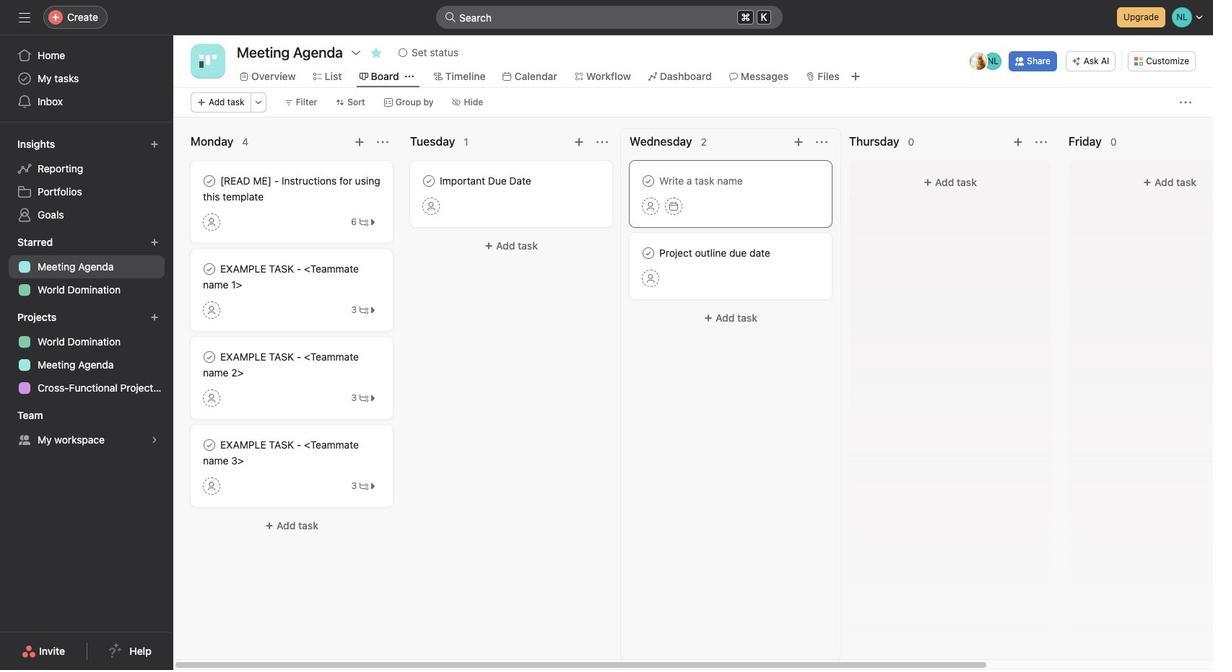 Task type: describe. For each thing, give the bounding box(es) containing it.
1 more section actions image from the left
[[377, 136, 388, 148]]

add task image for 3rd more section actions image
[[793, 136, 804, 148]]

new insights image
[[150, 140, 159, 149]]

new project or portfolio image
[[150, 313, 159, 322]]

prominent image
[[445, 12, 456, 23]]

board image
[[199, 53, 217, 70]]

tab actions image
[[405, 72, 414, 81]]

2 more section actions image from the left
[[596, 136, 608, 148]]

add task image for fourth more section actions image from right
[[354, 136, 365, 148]]

1 horizontal spatial more actions image
[[1180, 97, 1191, 108]]

4 more section actions image from the left
[[1036, 136, 1047, 148]]

add tab image
[[850, 71, 861, 82]]

remove from starred image
[[370, 47, 382, 58]]

starred element
[[0, 230, 173, 305]]

1 mark complete checkbox from the top
[[201, 173, 218, 190]]

insights element
[[0, 131, 173, 230]]

3 more section actions image from the left
[[816, 136, 828, 148]]

Write a task name text field
[[642, 173, 820, 189]]

see details, my workspace image
[[150, 436, 159, 445]]

hide sidebar image
[[19, 12, 30, 23]]

teams element
[[0, 403, 173, 455]]



Task type: locate. For each thing, give the bounding box(es) containing it.
1 horizontal spatial add task image
[[1012, 136, 1024, 148]]

1 add task image from the left
[[573, 136, 585, 148]]

more section actions image
[[377, 136, 388, 148], [596, 136, 608, 148], [816, 136, 828, 148], [1036, 136, 1047, 148]]

0 horizontal spatial more actions image
[[254, 98, 263, 107]]

2 mark complete checkbox from the top
[[201, 261, 218, 278]]

Mark complete checkbox
[[420, 173, 438, 190], [640, 173, 657, 190], [640, 245, 657, 262], [201, 349, 218, 366]]

mark complete image
[[640, 245, 657, 262]]

projects element
[[0, 305, 173, 403]]

1 add task image from the left
[[354, 136, 365, 148]]

2 add task image from the left
[[793, 136, 804, 148]]

0 vertical spatial mark complete checkbox
[[201, 173, 218, 190]]

1 vertical spatial mark complete checkbox
[[201, 261, 218, 278]]

add items to starred image
[[150, 238, 159, 247]]

Mark complete checkbox
[[201, 173, 218, 190], [201, 261, 218, 278], [201, 437, 218, 454]]

3 mark complete checkbox from the top
[[201, 437, 218, 454]]

global element
[[0, 35, 173, 122]]

None field
[[436, 6, 783, 29]]

show options image
[[350, 47, 362, 58]]

Search tasks, projects, and more text field
[[436, 6, 783, 29]]

2 vertical spatial mark complete checkbox
[[201, 437, 218, 454]]

add task image
[[354, 136, 365, 148], [793, 136, 804, 148]]

0 horizontal spatial add task image
[[573, 136, 585, 148]]

0 horizontal spatial add task image
[[354, 136, 365, 148]]

add task image
[[573, 136, 585, 148], [1012, 136, 1024, 148]]

more actions image
[[1180, 97, 1191, 108], [254, 98, 263, 107]]

1 horizontal spatial add task image
[[793, 136, 804, 148]]

mark complete image
[[201, 173, 218, 190], [420, 173, 438, 190], [640, 173, 657, 190], [201, 261, 218, 278], [201, 349, 218, 366], [201, 437, 218, 454]]

2 add task image from the left
[[1012, 136, 1024, 148]]



Task type: vqa. For each thing, say whether or not it's contained in the screenshot.
Image of a blue lollipop chart to the left
no



